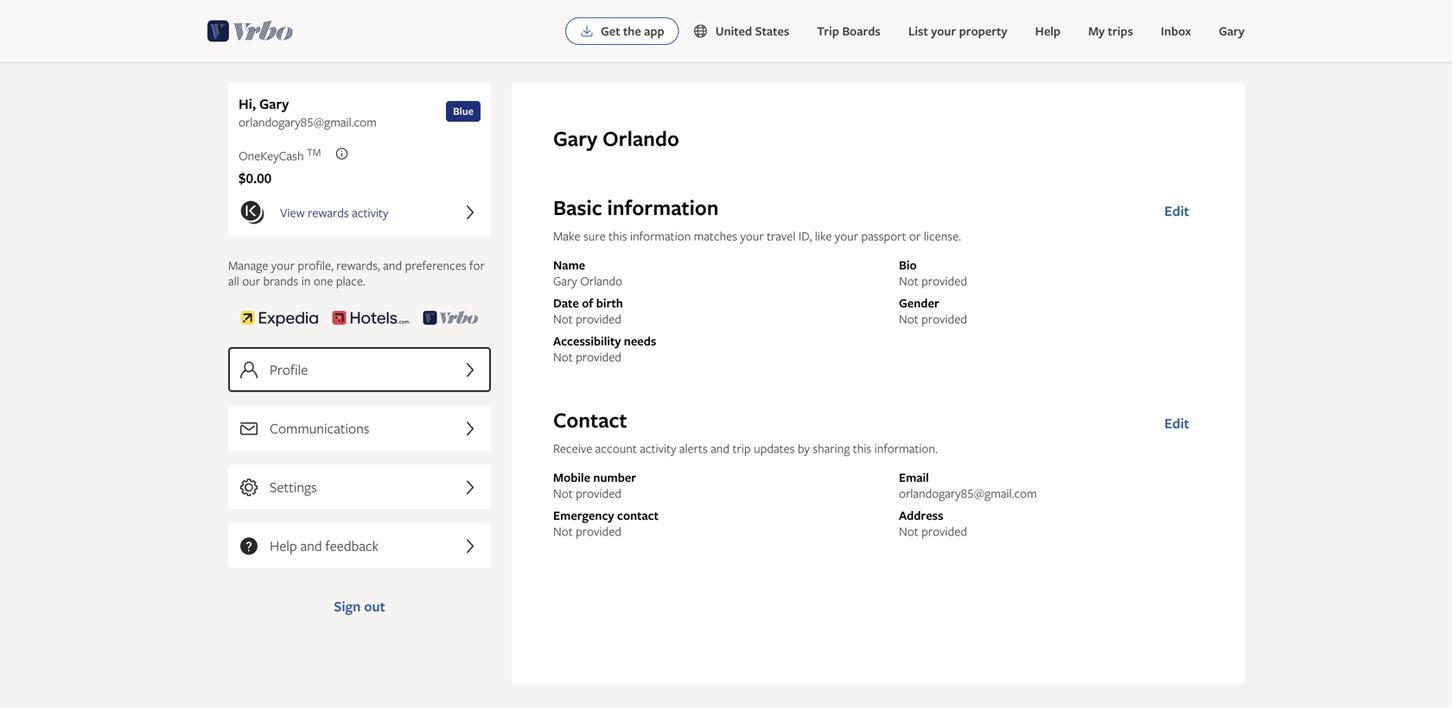 Task type: vqa. For each thing, say whether or not it's contained in the screenshot.
April 2024 Element
no



Task type: describe. For each thing, give the bounding box(es) containing it.
communications
[[270, 419, 369, 438]]

gary orlando
[[553, 124, 679, 153]]

and inside the contact receive account activity alerts and trip updates by sharing this information.
[[711, 440, 730, 457]]

your left travel
[[740, 228, 764, 244]]

inbox
[[1161, 23, 1191, 39]]

license.
[[924, 228, 961, 244]]

boards
[[842, 23, 881, 39]]

contact
[[617, 508, 659, 524]]

onekeycash image
[[239, 199, 266, 226]]

of
[[582, 295, 593, 312]]

feedback
[[325, 537, 379, 556]]

out
[[364, 597, 385, 616]]

onekeycash tm
[[239, 145, 321, 164]]

preferences
[[405, 257, 466, 274]]

by
[[798, 440, 810, 457]]

help for help and feedback
[[270, 537, 297, 556]]

number
[[593, 470, 636, 486]]

info_outline image
[[335, 147, 349, 161]]

directional image for communications
[[460, 419, 481, 440]]

help for help
[[1035, 23, 1061, 39]]

gender not provided accessibility needs not provided
[[553, 295, 967, 365]]

gary inside 'hi, gary orlandogary85@gmail.com'
[[259, 94, 289, 113]]

account
[[595, 440, 637, 457]]

receive
[[553, 440, 592, 457]]

states
[[755, 23, 789, 39]]

get
[[601, 23, 620, 39]]

list your property link
[[894, 14, 1021, 48]]

help and feedback
[[270, 537, 379, 556]]

united states
[[715, 23, 789, 39]]

the
[[623, 23, 641, 39]]

$0.00
[[239, 169, 271, 188]]

accessibility
[[553, 333, 621, 350]]

or
[[909, 228, 921, 244]]

travel
[[767, 228, 796, 244]]

1 vertical spatial information
[[630, 228, 691, 244]]

id,
[[798, 228, 812, 244]]

your right like
[[835, 228, 858, 244]]

my trips link
[[1074, 14, 1147, 48]]

profile
[[270, 360, 308, 379]]

bio
[[899, 257, 917, 274]]

matches
[[694, 228, 737, 244]]

hi, gary orlandogary85@gmail.com
[[239, 94, 377, 130]]

gary button
[[1205, 14, 1258, 48]]

like
[[815, 228, 832, 244]]

rewards,
[[336, 257, 380, 274]]

gender
[[899, 295, 939, 312]]

trips
[[1108, 23, 1133, 39]]

make
[[553, 228, 580, 244]]

not inside address not provided
[[899, 523, 918, 540]]

not up gender
[[899, 273, 918, 289]]

alerts
[[679, 440, 708, 457]]

birth
[[596, 295, 623, 312]]

updates
[[754, 440, 795, 457]]

edit button for contact
[[1151, 406, 1203, 441]]

address not provided
[[899, 508, 967, 540]]

not inside email orlandogary85@gmail.com emergency contact not provided
[[553, 523, 573, 540]]

view rewards activity link
[[239, 199, 481, 226]]

hi,
[[239, 94, 256, 113]]

directional image for profile
[[460, 360, 481, 381]]

this inside the contact receive account activity alerts and trip updates by sharing this information.
[[853, 440, 871, 457]]

gary up the basic
[[553, 124, 597, 153]]

directional image inside view rewards activity link
[[460, 202, 481, 223]]

hotels.com logo image
[[332, 309, 409, 327]]

help link
[[1021, 14, 1074, 48]]

name
[[553, 257, 585, 274]]

brands
[[263, 273, 298, 289]]

settings
[[270, 478, 317, 497]]

basic information make sure this information matches your travel id, like your passport or license.
[[553, 193, 961, 244]]

bio not provided date of birth not provided
[[553, 257, 967, 327]]

provided down license.
[[921, 311, 967, 327]]

view rewards activity
[[280, 204, 388, 221]]

address
[[899, 508, 943, 524]]

information.
[[874, 440, 938, 457]]

view
[[280, 204, 305, 221]]

sharing
[[813, 440, 850, 457]]

provided up "accessibility"
[[576, 311, 621, 327]]

edit button for basic information
[[1151, 194, 1203, 228]]

date
[[553, 295, 579, 312]]

0 horizontal spatial and
[[300, 537, 322, 556]]

sign out
[[334, 597, 385, 616]]

provided up gender
[[921, 273, 967, 289]]

blue
[[453, 104, 474, 118]]

trip boards
[[817, 23, 881, 39]]

and inside manage your profile, rewards, and preferences for all our brands in one place.
[[383, 257, 402, 274]]



Task type: locate. For each thing, give the bounding box(es) containing it.
vrbo logo image
[[423, 309, 479, 327]]

1 vertical spatial edit
[[1164, 414, 1189, 433]]

this right sharing
[[853, 440, 871, 457]]

0 vertical spatial edit button
[[1151, 194, 1203, 228]]

1 vertical spatial orlandogary85@gmail.com
[[899, 485, 1037, 502]]

activity inside the contact receive account activity alerts and trip updates by sharing this information.
[[640, 440, 676, 457]]

and left feedback
[[300, 537, 322, 556]]

orlando
[[603, 124, 679, 153], [580, 273, 622, 289]]

0 vertical spatial and
[[383, 257, 402, 274]]

vrbo logo image
[[207, 17, 293, 45]]

contact
[[553, 406, 627, 434]]

provided inside address not provided
[[921, 523, 967, 540]]

gary inside gary dropdown button
[[1219, 23, 1245, 39]]

0 vertical spatial directional image
[[460, 202, 481, 223]]

not inside mobile number not provided
[[553, 485, 573, 502]]

small image
[[693, 23, 708, 39]]

0 vertical spatial information
[[607, 193, 719, 222]]

1 directional image from the top
[[460, 419, 481, 440]]

manage your profile, rewards, and preferences for all our brands in one place.
[[228, 257, 485, 289]]

name gary orlando
[[553, 257, 622, 289]]

1 horizontal spatial activity
[[640, 440, 676, 457]]

profile,
[[298, 257, 333, 274]]

trip
[[733, 440, 751, 457]]

your inside list your property link
[[931, 23, 956, 39]]

united states button
[[679, 14, 803, 48]]

0 vertical spatial orlandogary85@gmail.com
[[239, 114, 377, 130]]

1 vertical spatial this
[[853, 440, 871, 457]]

provided
[[921, 273, 967, 289], [576, 311, 621, 327], [921, 311, 967, 327], [576, 349, 621, 365], [576, 485, 621, 502], [576, 523, 621, 540], [921, 523, 967, 540]]

3 directional image from the top
[[460, 478, 481, 498]]

provided down email
[[921, 523, 967, 540]]

directional image for settings
[[460, 478, 481, 498]]

my
[[1088, 23, 1105, 39]]

orlandogary85@gmail.com inside email orlandogary85@gmail.com emergency contact not provided
[[899, 485, 1037, 502]]

expedia logo image
[[241, 309, 318, 327]]

0 horizontal spatial help
[[270, 537, 297, 556]]

1 directional image from the top
[[460, 202, 481, 223]]

0 vertical spatial this
[[609, 228, 627, 244]]

rewards
[[308, 204, 349, 221]]

activity left alerts at the bottom of the page
[[640, 440, 676, 457]]

0 vertical spatial edit
[[1164, 201, 1189, 220]]

orlando inside name gary orlando
[[580, 273, 622, 289]]

provided left the needs
[[576, 349, 621, 365]]

information up matches
[[607, 193, 719, 222]]

1 edit button from the top
[[1151, 194, 1203, 228]]

in
[[301, 273, 311, 289]]

2 horizontal spatial and
[[711, 440, 730, 457]]

emergency
[[553, 508, 614, 524]]

gary up date
[[553, 273, 577, 289]]

provided inside email orlandogary85@gmail.com emergency contact not provided
[[576, 523, 621, 540]]

not down mobile
[[553, 523, 573, 540]]

and
[[383, 257, 402, 274], [711, 440, 730, 457], [300, 537, 322, 556]]

email
[[899, 470, 929, 486]]

orlandogary85@gmail.com up address not provided
[[899, 485, 1037, 502]]

2 directional image from the top
[[460, 360, 481, 381]]

your inside manage your profile, rewards, and preferences for all our brands in one place.
[[271, 257, 295, 274]]

help down settings
[[270, 537, 297, 556]]

not down date
[[553, 349, 573, 365]]

for
[[469, 257, 485, 274]]

all
[[228, 273, 239, 289]]

and left trip
[[711, 440, 730, 457]]

property
[[959, 23, 1007, 39]]

needs
[[624, 333, 656, 350]]

1 horizontal spatial orlandogary85@gmail.com
[[899, 485, 1037, 502]]

1 edit from the top
[[1164, 201, 1189, 220]]

information
[[607, 193, 719, 222], [630, 228, 691, 244]]

help inside help link
[[1035, 23, 1061, 39]]

download the app button image
[[580, 24, 594, 38]]

help
[[1035, 23, 1061, 39], [270, 537, 297, 556]]

this
[[609, 228, 627, 244], [853, 440, 871, 457]]

app
[[644, 23, 664, 39]]

gary right hi,
[[259, 94, 289, 113]]

main content containing gary orlando
[[512, 83, 1245, 685]]

inbox link
[[1147, 14, 1205, 48]]

activity
[[352, 204, 388, 221], [640, 440, 676, 457]]

activity inside view rewards activity link
[[352, 204, 388, 221]]

0 horizontal spatial this
[[609, 228, 627, 244]]

2 edit from the top
[[1164, 414, 1189, 433]]

tm
[[307, 145, 321, 159]]

0 vertical spatial orlando
[[603, 124, 679, 153]]

1 horizontal spatial help
[[1035, 23, 1061, 39]]

1 vertical spatial directional image
[[460, 536, 481, 557]]

not down bio
[[899, 311, 918, 327]]

1 vertical spatial and
[[711, 440, 730, 457]]

0 vertical spatial activity
[[352, 204, 388, 221]]

get the app
[[601, 23, 664, 39]]

onekeycash
[[239, 147, 304, 164]]

help left my
[[1035, 23, 1061, 39]]

trip
[[817, 23, 839, 39]]

this inside basic information make sure this information matches your travel id, like your passport or license.
[[609, 228, 627, 244]]

main content
[[512, 83, 1245, 685]]

directional image for help and feedback
[[460, 536, 481, 557]]

gary inside name gary orlando
[[553, 273, 577, 289]]

and right rewards,
[[383, 257, 402, 274]]

mobile number not provided
[[553, 470, 636, 502]]

2 directional image from the top
[[460, 536, 481, 557]]

passport
[[861, 228, 906, 244]]

get the app link
[[565, 17, 679, 45]]

2 vertical spatial directional image
[[460, 478, 481, 498]]

1 horizontal spatial and
[[383, 257, 402, 274]]

information left matches
[[630, 228, 691, 244]]

2 vertical spatial and
[[300, 537, 322, 556]]

manage
[[228, 257, 268, 274]]

directional image
[[460, 419, 481, 440], [460, 536, 481, 557]]

sign out button
[[249, 589, 470, 624]]

not up emergency at the left bottom of page
[[553, 485, 573, 502]]

1 vertical spatial edit button
[[1151, 406, 1203, 441]]

this right sure on the left
[[609, 228, 627, 244]]

orlandogary85@gmail.com up tm
[[239, 114, 377, 130]]

edit button
[[1151, 194, 1203, 228], [1151, 406, 1203, 441]]

directional image
[[460, 202, 481, 223], [460, 360, 481, 381], [460, 478, 481, 498]]

place.
[[336, 273, 365, 289]]

1 vertical spatial orlando
[[580, 273, 622, 289]]

edit for basic information
[[1164, 201, 1189, 220]]

contact receive account activity alerts and trip updates by sharing this information.
[[553, 406, 938, 457]]

your left 'in'
[[271, 257, 295, 274]]

my trips
[[1088, 23, 1133, 39]]

email orlandogary85@gmail.com emergency contact not provided
[[553, 470, 1037, 540]]

trip boards link
[[803, 14, 894, 48]]

our
[[242, 273, 260, 289]]

united
[[715, 23, 752, 39]]

basic
[[553, 193, 602, 222]]

list
[[908, 23, 928, 39]]

2 edit button from the top
[[1151, 406, 1203, 441]]

gary right inbox link
[[1219, 23, 1245, 39]]

sign
[[334, 597, 361, 616]]

1 vertical spatial help
[[270, 537, 297, 556]]

1 vertical spatial directional image
[[460, 360, 481, 381]]

not down email
[[899, 523, 918, 540]]

0 vertical spatial directional image
[[460, 419, 481, 440]]

1 horizontal spatial this
[[853, 440, 871, 457]]

list your property
[[908, 23, 1007, 39]]

your right the list
[[931, 23, 956, 39]]

one
[[313, 273, 333, 289]]

1 vertical spatial activity
[[640, 440, 676, 457]]

0 horizontal spatial orlandogary85@gmail.com
[[239, 114, 377, 130]]

provided down mobile number not provided
[[576, 523, 621, 540]]

provided inside mobile number not provided
[[576, 485, 621, 502]]

your
[[931, 23, 956, 39], [740, 228, 764, 244], [835, 228, 858, 244], [271, 257, 295, 274]]

activity right rewards
[[352, 204, 388, 221]]

not left of
[[553, 311, 573, 327]]

provided up emergency at the left bottom of page
[[576, 485, 621, 502]]

edit for contact
[[1164, 414, 1189, 433]]

mobile
[[553, 470, 590, 486]]

edit
[[1164, 201, 1189, 220], [1164, 414, 1189, 433]]

0 horizontal spatial activity
[[352, 204, 388, 221]]

sure
[[583, 228, 606, 244]]

0 vertical spatial help
[[1035, 23, 1061, 39]]



